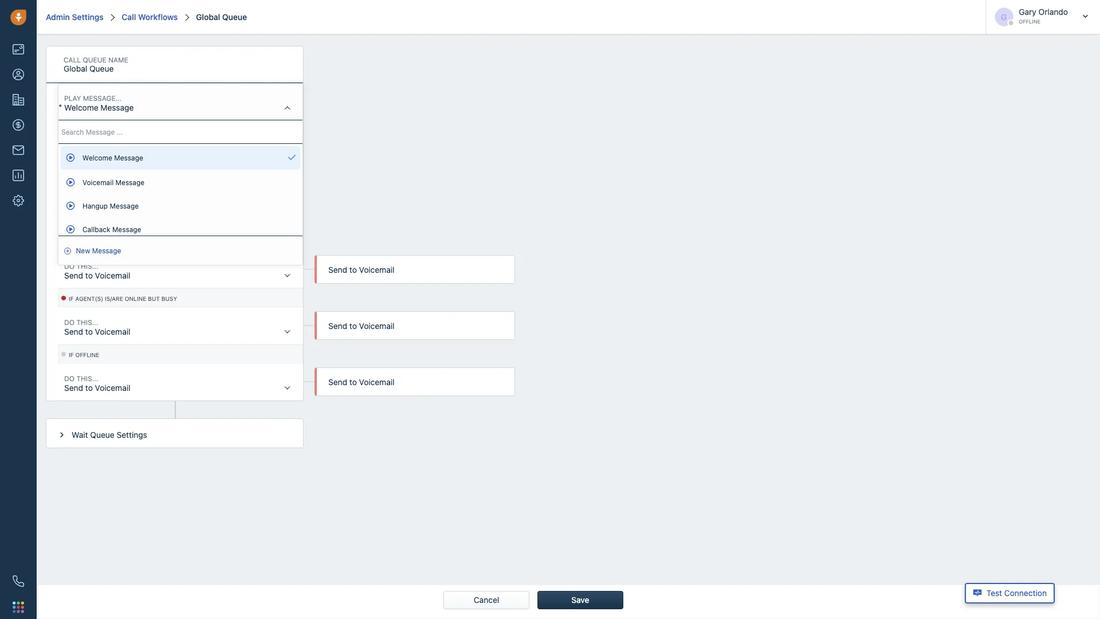 Task type: describe. For each thing, give the bounding box(es) containing it.
answering
[[176, 239, 211, 246]]

queue for global
[[222, 12, 247, 22]]

voicemail message
[[83, 178, 145, 186]]

agent(s) for if agent(s)  is/are online but busy
[[75, 296, 103, 302]]

2 send to voicemail button from the top
[[58, 308, 303, 345]]

play for hangup
[[79, 202, 93, 210]]

2 option from the top
[[61, 172, 300, 193]]

wait queue settings
[[72, 430, 147, 439]]

gary
[[1020, 7, 1037, 17]]

global
[[196, 12, 220, 22]]

1 horizontal spatial *
[[64, 140, 68, 149]]

welcome message button
[[58, 84, 303, 120]]

all agents
[[87, 140, 124, 149]]

1 send to voicemail button from the top
[[58, 252, 303, 288]]

but for not
[[148, 239, 160, 246]]

message for third 'option' from the bottom
[[116, 178, 145, 186]]

3 option from the top
[[61, 195, 300, 216]]

if for if agent(s) is/are online but not answering
[[69, 239, 74, 246]]

new
[[76, 247, 90, 255]]

calling
[[64, 177, 89, 187]]

test connection
[[987, 589, 1048, 598]]

call workflows link
[[120, 12, 178, 22]]

message for 4th 'option' from the bottom of the page
[[114, 154, 143, 162]]

welcome inside 'option'
[[82, 154, 112, 162]]

admin settings link
[[46, 12, 104, 22]]

all agents button
[[64, 121, 303, 158]]

1 vertical spatial all
[[92, 177, 101, 187]]

hangup
[[83, 202, 108, 210]]

3 if from the top
[[69, 352, 74, 358]]

welcome message inside dropdown button
[[64, 103, 134, 112]]

message for 3rd 'option' from the top
[[110, 202, 139, 210]]

wait
[[72, 430, 88, 439]]

call workflows
[[122, 12, 178, 22]]

if agent(s) is/are online but not answering
[[69, 239, 211, 246]]

1 option from the top
[[61, 146, 300, 169]]

orlando
[[1039, 7, 1069, 17]]

queue for wait
[[90, 430, 115, 439]]

welcome inside dropdown button
[[64, 103, 98, 112]]

play for callback
[[79, 225, 93, 233]]

busy
[[162, 296, 177, 302]]

simultaneously
[[131, 177, 187, 187]]

agent(s) for if agent(s) is/are online but not answering
[[75, 239, 103, 246]]

if offline
[[69, 352, 99, 358]]

online for not
[[125, 239, 146, 246]]

4 option from the top
[[61, 219, 300, 240]]

callback
[[83, 225, 110, 233]]

offline
[[1020, 19, 1041, 25]]

1 vertical spatial agents
[[103, 177, 129, 187]]

welcome message inside 'option'
[[82, 154, 143, 162]]

admin
[[46, 12, 70, 22]]

group image
[[70, 139, 83, 152]]



Task type: locate. For each thing, give the bounding box(es) containing it.
1 online from the top
[[125, 239, 146, 246]]

offline
[[75, 352, 99, 358]]

global queue
[[196, 12, 247, 22]]

0 horizontal spatial settings
[[72, 12, 104, 22]]

0 vertical spatial welcome message
[[64, 103, 134, 112]]

queue
[[222, 12, 247, 22], [90, 430, 115, 439]]

send
[[329, 265, 348, 275], [64, 271, 83, 280], [329, 321, 348, 331], [64, 327, 83, 336], [329, 378, 348, 387], [64, 383, 83, 392]]

Search Message ... search field
[[58, 120, 303, 143]]

if agent(s)  is/are online but busy
[[69, 296, 177, 302]]

2 if from the top
[[69, 296, 74, 302]]

is/are down callback message
[[105, 239, 123, 246]]

all
[[87, 140, 96, 149], [92, 177, 101, 187]]

3 play from the top
[[79, 202, 93, 210]]

message down calling all agents simultaneously
[[110, 202, 139, 210]]

voicemail
[[83, 178, 114, 186], [359, 265, 395, 275], [95, 271, 130, 280], [359, 321, 395, 331], [95, 327, 130, 336], [359, 378, 395, 387], [95, 383, 130, 392]]

2 vertical spatial if
[[69, 352, 74, 358]]

call
[[122, 12, 136, 22]]

calling all agents simultaneously
[[64, 177, 187, 187]]

0 horizontal spatial *
[[58, 102, 62, 112]]

if left offline
[[69, 352, 74, 358]]

1 horizontal spatial settings
[[117, 430, 147, 439]]

2 agent(s) from the top
[[75, 296, 103, 302]]

1 play from the top
[[79, 154, 93, 162]]

None field
[[58, 54, 257, 82], [58, 204, 303, 232], [58, 54, 257, 82], [58, 204, 303, 232]]

connection
[[1005, 589, 1048, 598]]

hangup message
[[83, 202, 139, 210]]

1 agent(s) from the top
[[75, 239, 103, 246]]

but left not at the top of the page
[[148, 239, 160, 246]]

play up the 'hangup'
[[79, 178, 93, 186]]

0 vertical spatial *
[[58, 102, 62, 112]]

new message
[[76, 247, 121, 255]]

2 online from the top
[[125, 296, 146, 302]]

admin settings
[[46, 12, 104, 22]]

play down group icon
[[79, 154, 93, 162]]

0 vertical spatial is/are
[[105, 239, 123, 246]]

tick image
[[288, 151, 296, 165]]

1 vertical spatial agent(s)
[[75, 296, 103, 302]]

play up callback
[[79, 202, 93, 210]]

phone image
[[13, 576, 24, 587]]

send to voicemail
[[329, 265, 395, 275], [64, 271, 130, 280], [329, 321, 395, 331], [64, 327, 130, 336], [329, 378, 395, 387], [64, 383, 130, 392]]

welcome message up all agents
[[64, 103, 134, 112]]

message up all agents
[[101, 103, 134, 112]]

not
[[162, 239, 174, 246]]

message up 'if agent(s) is/are online but not answering'
[[112, 225, 141, 233]]

online left busy on the left of the page
[[125, 296, 146, 302]]

agent(s) up the new
[[75, 239, 103, 246]]

is/are down new message
[[105, 296, 123, 302]]

freshworks switcher image
[[13, 602, 24, 613]]

save
[[572, 595, 590, 605]]

message up 'hangup message'
[[116, 178, 145, 186]]

agent(s)
[[75, 239, 103, 246], [75, 296, 103, 302]]

callback message
[[83, 225, 141, 233]]

settings
[[72, 12, 104, 22], [117, 430, 147, 439]]

0 horizontal spatial queue
[[90, 430, 115, 439]]

all right calling
[[92, 177, 101, 187]]

2 play from the top
[[79, 178, 93, 186]]

0 vertical spatial agents
[[98, 140, 124, 149]]

if down the add circle icon at the left
[[69, 296, 74, 302]]

is/are for if agent(s)  is/are online but busy
[[105, 296, 123, 302]]

play
[[79, 154, 93, 162], [79, 178, 93, 186], [79, 202, 93, 210], [79, 225, 93, 233]]

agents right group icon
[[98, 140, 124, 149]]

option
[[61, 146, 300, 169], [61, 172, 300, 193], [61, 195, 300, 216], [61, 219, 300, 240]]

all inside button
[[87, 140, 96, 149]]

online for busy
[[125, 296, 146, 302]]

0 vertical spatial all
[[87, 140, 96, 149]]

welcome up group icon
[[64, 103, 98, 112]]

agents
[[98, 140, 124, 149], [103, 177, 129, 187]]

cancel
[[474, 595, 500, 605]]

is/are for if agent(s) is/are online but not answering
[[105, 239, 123, 246]]

1 vertical spatial is/are
[[105, 296, 123, 302]]

phone element
[[7, 570, 30, 593]]

1 vertical spatial settings
[[117, 430, 147, 439]]

welcome message down all agents
[[82, 154, 143, 162]]

welcome message
[[64, 103, 134, 112], [82, 154, 143, 162]]

cancel link
[[467, 591, 506, 609]]

message up calling all agents simultaneously
[[114, 154, 143, 162]]

0 vertical spatial welcome
[[64, 103, 98, 112]]

1 vertical spatial but
[[148, 296, 160, 302]]

but for busy
[[148, 296, 160, 302]]

online down callback message
[[125, 239, 146, 246]]

if
[[69, 239, 74, 246], [69, 296, 74, 302], [69, 352, 74, 358]]

1 but from the top
[[148, 239, 160, 246]]

0 vertical spatial if
[[69, 239, 74, 246]]

0 vertical spatial but
[[148, 239, 160, 246]]

0 vertical spatial online
[[125, 239, 146, 246]]

workflows
[[138, 12, 178, 22]]

1 is/are from the top
[[105, 239, 123, 246]]

1 vertical spatial welcome message
[[82, 154, 143, 162]]

3 send to voicemail button from the top
[[58, 364, 303, 401]]

but left busy on the left of the page
[[148, 296, 160, 302]]

message down callback message
[[92, 247, 121, 255]]

1 vertical spatial send to voicemail button
[[58, 308, 303, 345]]

message for 4th 'option' from the top
[[112, 225, 141, 233]]

agent(s) down the new
[[75, 296, 103, 302]]

1 vertical spatial queue
[[90, 430, 115, 439]]

queue right wait
[[90, 430, 115, 439]]

2 vertical spatial send to voicemail button
[[58, 364, 303, 401]]

if up the add circle icon at the left
[[69, 239, 74, 246]]

agents up 'hangup message'
[[103, 177, 129, 187]]

settings right admin
[[72, 12, 104, 22]]

play for welcome
[[79, 154, 93, 162]]

1 horizontal spatial queue
[[222, 12, 247, 22]]

0 vertical spatial settings
[[72, 12, 104, 22]]

queue right 'global'
[[222, 12, 247, 22]]

online
[[125, 239, 146, 246], [125, 296, 146, 302]]

welcome
[[64, 103, 98, 112], [82, 154, 112, 162]]

message inside dropdown button
[[101, 103, 134, 112]]

1 vertical spatial online
[[125, 296, 146, 302]]

send to voicemail button
[[58, 252, 303, 288], [58, 308, 303, 345], [58, 364, 303, 401]]

1 if from the top
[[69, 239, 74, 246]]

play for voicemail
[[79, 178, 93, 186]]

message
[[101, 103, 134, 112], [114, 154, 143, 162], [116, 178, 145, 186], [110, 202, 139, 210], [112, 225, 141, 233], [92, 247, 121, 255]]

if for if agent(s)  is/are online but busy
[[69, 296, 74, 302]]

2 but from the top
[[148, 296, 160, 302]]

0 vertical spatial send to voicemail button
[[58, 252, 303, 288]]

is/are
[[105, 239, 123, 246], [105, 296, 123, 302]]

but
[[148, 239, 160, 246], [148, 296, 160, 302]]

to
[[350, 265, 357, 275], [85, 271, 93, 280], [350, 321, 357, 331], [85, 327, 93, 336], [350, 378, 357, 387], [85, 383, 93, 392]]

gary orlando offline
[[1020, 7, 1069, 25]]

test
[[987, 589, 1003, 598]]

agents inside button
[[98, 140, 124, 149]]

settings right wait
[[117, 430, 147, 439]]

g
[[1002, 12, 1008, 22]]

all right group icon
[[87, 140, 96, 149]]

1 vertical spatial if
[[69, 296, 74, 302]]

0 vertical spatial agent(s)
[[75, 239, 103, 246]]

0 vertical spatial queue
[[222, 12, 247, 22]]

1 vertical spatial welcome
[[82, 154, 112, 162]]

1 vertical spatial *
[[64, 140, 68, 149]]

*
[[58, 102, 62, 112], [64, 140, 68, 149]]

add circle image
[[64, 248, 74, 256]]

2 is/are from the top
[[105, 296, 123, 302]]

4 play from the top
[[79, 225, 93, 233]]

play up the new
[[79, 225, 93, 233]]

welcome down all agents
[[82, 154, 112, 162]]



Task type: vqa. For each thing, say whether or not it's contained in the screenshot.
LIST BOX
no



